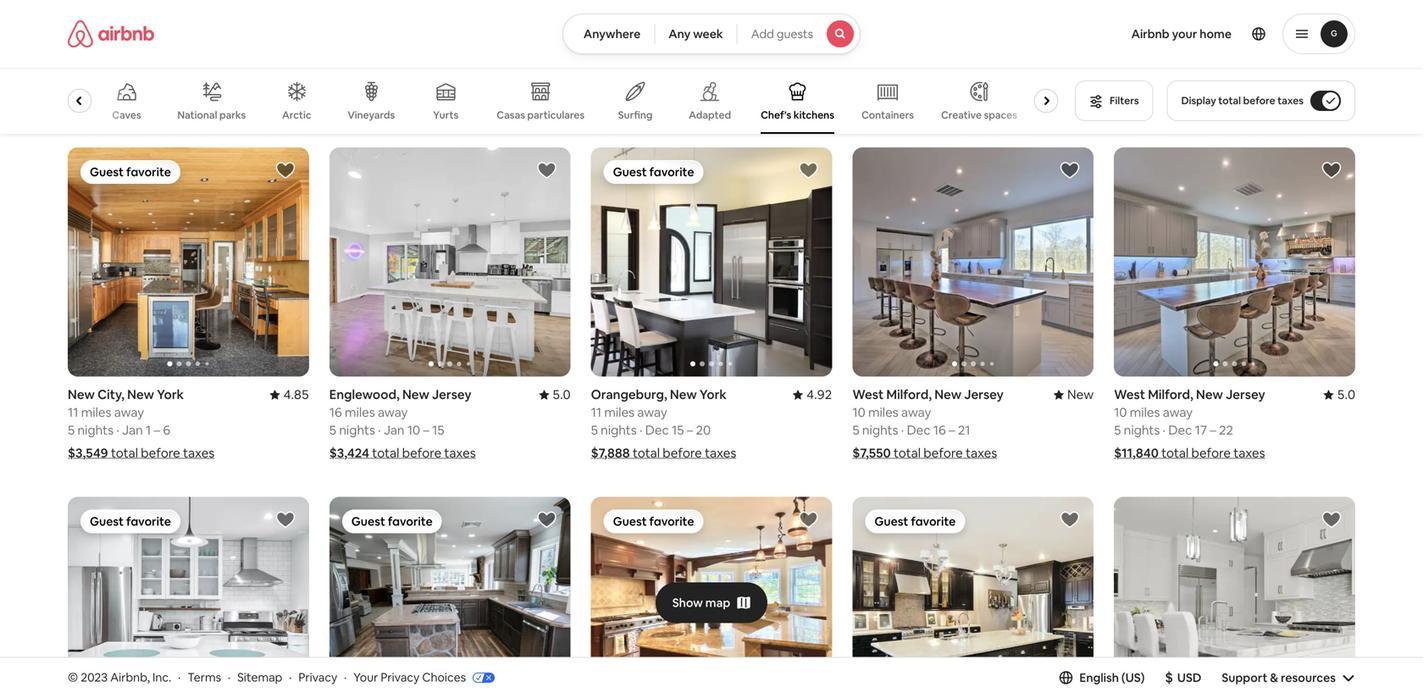 Task type: vqa. For each thing, say whether or not it's contained in the screenshot.
$11,840's nights
yes



Task type: describe. For each thing, give the bounding box(es) containing it.
– inside englewood, new jersey 16 miles away 5 nights · jan 10 – 15 $3,424 total before taxes
[[423, 422, 430, 439]]

jersey for west milford, new jersey 10 miles away 5 nights · dec 17 – 22 $11,840 total before taxes
[[1226, 387, 1266, 403]]

dec for $7,550
[[907, 422, 931, 439]]

before right display
[[1244, 94, 1276, 107]]

national parks
[[178, 108, 246, 121]]

add to wishlist: west milford, new jersey image for new
[[1060, 160, 1081, 181]]

city,
[[98, 387, 125, 403]]

jersey inside englewood, new jersey 16 miles away 5 nights · jan 10 – 15 $3,424 total before taxes
[[432, 387, 472, 403]]

2023
[[81, 670, 108, 685]]

– for $11,840
[[1211, 422, 1217, 439]]

miles for west milford, new jersey 10 miles away 5 nights · dec 17 – 22 $11,840 total before taxes
[[1130, 404, 1161, 421]]

nights inside the orangeburg, new york 11 miles away 5 nights · dec 15 – 20 $7,888 total before taxes
[[601, 422, 637, 439]]

– for $7,550
[[949, 422, 956, 439]]

taxes inside englewood, new jersey 16 miles away 5 nights · jan 10 – 15 $3,424 total before taxes
[[444, 445, 476, 462]]

any week button
[[655, 14, 738, 54]]

22
[[1220, 422, 1234, 439]]

before inside "west milford, new jersey 10 miles away 5 nights · dec 16 – 21 $7,550 total before taxes"
[[924, 445, 963, 462]]

miles for new city, new york 11 miles away 5 nights · jan 1 – 6 $3,549 total before taxes
[[81, 404, 111, 421]]

add to wishlist: new city, new york image
[[275, 160, 296, 181]]

filters
[[1110, 94, 1140, 107]]

$11,840
[[1115, 445, 1159, 462]]

anywhere
[[584, 26, 641, 42]]

creative
[[942, 108, 982, 122]]

orangeburg,
[[591, 387, 668, 403]]

orangeburg, new york 11 miles away 5 nights · dec 15 – 20 $7,888 total before taxes
[[591, 387, 737, 462]]

englewood, new jersey 16 miles away 5 nights · jan 10 – 15 $3,424 total before taxes
[[330, 387, 476, 462]]

miles for west milford, new jersey 10 miles away 5 nights · dec 16 – 21 $7,550 total before taxes
[[869, 404, 899, 421]]

add
[[752, 26, 775, 42]]

caves
[[112, 108, 141, 122]]

1 new from the left
[[68, 387, 95, 403]]

map
[[706, 595, 731, 611]]

add to wishlist: rye, new york image
[[1322, 510, 1343, 530]]

taxes inside the orangeburg, new york 11 miles away 5 nights · dec 15 – 20 $7,888 total before taxes
[[705, 445, 737, 462]]

total inside "west milford, new jersey 10 miles away 5 nights · dec 16 – 21 $7,550 total before taxes"
[[894, 445, 921, 462]]

new city, new york 11 miles away 5 nights · jan 1 – 6 $3,549 total before taxes
[[68, 387, 215, 462]]

airbnb your home
[[1132, 26, 1232, 42]]

10 for west milford, new jersey 10 miles away 5 nights · dec 17 – 22 $11,840 total before taxes
[[1115, 404, 1128, 421]]

total inside englewood, new jersey 16 miles away 5 nights · jan 10 – 15 $3,424 total before taxes
[[372, 445, 400, 462]]

4.85 out of 5 average rating image
[[270, 387, 309, 403]]

away for $7,550
[[902, 404, 932, 421]]

new place to stay image
[[1054, 387, 1094, 403]]

5 new from the left
[[1068, 387, 1094, 403]]

english (us) button
[[1060, 670, 1145, 685]]

taxes inside new city, new york 11 miles away 5 nights · jan 1 – 6 $3,549 total before taxes
[[183, 445, 215, 462]]

west milford, new jersey 10 miles away 5 nights · dec 16 – 21 $7,550 total before taxes
[[853, 387, 1004, 462]]

before inside the orangeburg, new york 11 miles away 5 nights · dec 15 – 20 $7,888 total before taxes
[[663, 445, 702, 462]]

2 add to wishlist: brooklyn, new york image from the left
[[1060, 510, 1081, 530]]

jan inside englewood, new jersey 16 miles away 5 nights · jan 10 – 15 $3,424 total before taxes
[[384, 422, 405, 439]]

$3,424
[[330, 445, 370, 462]]

support & resources
[[1222, 670, 1337, 685]]

away for $11,840
[[1163, 404, 1193, 421]]

sitemap link
[[237, 670, 283, 685]]

resources
[[1282, 670, 1337, 685]]

· inside englewood, new jersey 16 miles away 5 nights · jan 10 – 15 $3,424 total before taxes
[[378, 422, 381, 439]]

chef's kitchens
[[761, 108, 835, 122]]

total inside new city, new york 11 miles away 5 nights · jan 1 – 6 $3,549 total before taxes
[[111, 445, 138, 462]]

new inside the orangeburg, new york 11 miles away 5 nights · dec 15 – 20 $7,888 total before taxes
[[670, 387, 697, 403]]

containers
[[862, 108, 914, 122]]

jan inside new city, new york 11 miles away 5 nights · jan 1 – 6 $3,549 total before taxes
[[122, 422, 143, 439]]

profile element
[[882, 0, 1356, 68]]

before inside new city, new york 11 miles away 5 nights · jan 1 – 6 $3,549 total before taxes
[[141, 445, 180, 462]]

parks
[[220, 108, 246, 121]]

5.0 for west milford, new jersey 10 miles away 5 nights · dec 17 – 22 $11,840 total before taxes
[[1338, 387, 1356, 403]]

west for west milford, new jersey 10 miles away 5 nights · dec 16 – 21 $7,550 total before taxes
[[853, 387, 884, 403]]

privacy inside the "your privacy choices" link
[[381, 670, 420, 685]]

terms · sitemap · privacy ·
[[188, 670, 347, 685]]

4.92
[[807, 387, 833, 403]]

dec for $11,840
[[1169, 422, 1193, 439]]

support & resources button
[[1222, 670, 1356, 685]]

any week
[[669, 26, 724, 42]]

your privacy choices
[[354, 670, 466, 685]]

anywhere button
[[563, 14, 655, 54]]

add guests
[[752, 26, 814, 42]]

dec inside the orangeburg, new york 11 miles away 5 nights · dec 15 – 20 $7,888 total before taxes
[[646, 422, 669, 439]]

add to wishlist: englewood, new jersey image
[[537, 160, 557, 181]]

$7,550
[[853, 445, 891, 462]]

adapted
[[689, 108, 731, 122]]

$ usd
[[1166, 669, 1202, 686]]

· inside the orangeburg, new york 11 miles away 5 nights · dec 15 – 20 $7,888 total before taxes
[[640, 422, 643, 439]]

$
[[1166, 669, 1174, 686]]

new inside west milford, new jersey 10 miles away 5 nights · dec 17 – 22 $11,840 total before taxes
[[1197, 387, 1224, 403]]

away for $3,549
[[114, 404, 144, 421]]

nights inside englewood, new jersey 16 miles away 5 nights · jan 10 – 15 $3,424 total before taxes
[[339, 422, 375, 439]]

homes
[[43, 108, 76, 122]]

5.0 out of 5 average rating image
[[539, 387, 571, 403]]

vineyards
[[348, 108, 395, 122]]

any
[[669, 26, 691, 42]]

casas
[[497, 108, 525, 121]]

· right inc.
[[178, 670, 181, 685]]

$7,888
[[591, 445, 630, 462]]

home
[[1200, 26, 1232, 42]]

milford, for dec 16 – 21
[[887, 387, 932, 403]]

english
[[1080, 670, 1120, 685]]

particulares
[[528, 108, 585, 121]]

usd
[[1178, 670, 1202, 685]]

airbnb your home link
[[1122, 16, 1243, 52]]

inc.
[[153, 670, 171, 685]]

terms link
[[188, 670, 221, 685]]

englewood,
[[330, 387, 400, 403]]

kitchens
[[794, 108, 835, 122]]

©
[[68, 670, 78, 685]]

1 add to wishlist: brooklyn, new york image from the left
[[275, 510, 296, 530]]

week
[[693, 26, 724, 42]]

4.92 out of 5 average rating image
[[793, 387, 833, 403]]

&
[[1271, 670, 1279, 685]]



Task type: locate. For each thing, give the bounding box(es) containing it.
1 dec from the left
[[907, 422, 931, 439]]

away inside west milford, new jersey 10 miles away 5 nights · dec 17 – 22 $11,840 total before taxes
[[1163, 404, 1193, 421]]

5 up $3,549
[[68, 422, 75, 439]]

1 horizontal spatial milford,
[[1149, 387, 1194, 403]]

your
[[354, 670, 378, 685]]

airbnb
[[1132, 26, 1170, 42]]

· left your
[[344, 670, 347, 685]]

jan left 1
[[122, 422, 143, 439]]

miles inside englewood, new jersey 16 miles away 5 nights · jan 10 – 15 $3,424 total before taxes
[[345, 404, 375, 421]]

5 nights from the left
[[1124, 422, 1161, 439]]

2 away from the left
[[378, 404, 408, 421]]

west inside west milford, new jersey 10 miles away 5 nights · dec 17 – 22 $11,840 total before taxes
[[1115, 387, 1146, 403]]

milford, up $7,550 on the right of the page
[[887, 387, 932, 403]]

dec left '17'
[[1169, 422, 1193, 439]]

20
[[696, 422, 711, 439]]

1 horizontal spatial 11
[[591, 404, 602, 421]]

miles inside west milford, new jersey 10 miles away 5 nights · dec 17 – 22 $11,840 total before taxes
[[1130, 404, 1161, 421]]

2 5.0 from the left
[[1338, 387, 1356, 403]]

west for west milford, new jersey 10 miles away 5 nights · dec 17 – 22 $11,840 total before taxes
[[1115, 387, 1146, 403]]

3 miles from the left
[[869, 404, 899, 421]]

2 dec from the left
[[646, 422, 669, 439]]

0 horizontal spatial jan
[[122, 422, 143, 439]]

nights up $3,549
[[78, 422, 114, 439]]

2 milford, from the left
[[1149, 387, 1194, 403]]

nights up $7,550 on the right of the page
[[863, 422, 899, 439]]

5 away from the left
[[1163, 404, 1193, 421]]

miles inside the orangeburg, new york 11 miles away 5 nights · dec 15 – 20 $7,888 total before taxes
[[605, 404, 635, 421]]

5 for $7,550
[[853, 422, 860, 439]]

16
[[330, 404, 342, 421], [934, 422, 947, 439]]

nights
[[78, 422, 114, 439], [339, 422, 375, 439], [863, 422, 899, 439], [601, 422, 637, 439], [1124, 422, 1161, 439]]

4 5 from the left
[[591, 422, 598, 439]]

1 away from the left
[[114, 404, 144, 421]]

1 nights from the left
[[78, 422, 114, 439]]

milford, inside "west milford, new jersey 10 miles away 5 nights · dec 16 – 21 $7,550 total before taxes"
[[887, 387, 932, 403]]

10 inside "west milford, new jersey 10 miles away 5 nights · dec 16 – 21 $7,550 total before taxes"
[[853, 404, 866, 421]]

milford,
[[887, 387, 932, 403], [1149, 387, 1194, 403]]

total right $11,840
[[1162, 445, 1189, 462]]

miles up $7,550 on the right of the page
[[869, 404, 899, 421]]

© 2023 airbnb, inc. ·
[[68, 670, 181, 685]]

2 – from the left
[[423, 422, 430, 439]]

jersey for west milford, new jersey 10 miles away 5 nights · dec 16 – 21 $7,550 total before taxes
[[965, 387, 1004, 403]]

york inside the orangeburg, new york 11 miles away 5 nights · dec 15 – 20 $7,888 total before taxes
[[700, 387, 727, 403]]

1 york from the left
[[157, 387, 184, 403]]

0 horizontal spatial add to wishlist: brooklyn, new york image
[[275, 510, 296, 530]]

2 west from the left
[[1115, 387, 1146, 403]]

show
[[673, 595, 703, 611]]

airbnb,
[[110, 670, 150, 685]]

total right $7,888
[[633, 445, 660, 462]]

2 nights from the left
[[339, 422, 375, 439]]

4 – from the left
[[687, 422, 694, 439]]

1
[[146, 422, 151, 439]]

none search field containing anywhere
[[563, 14, 861, 54]]

1 15 from the left
[[432, 422, 445, 439]]

total inside west milford, new jersey 10 miles away 5 nights · dec 17 – 22 $11,840 total before taxes
[[1162, 445, 1189, 462]]

· right terms
[[228, 670, 231, 685]]

– inside new city, new york 11 miles away 5 nights · jan 1 – 6 $3,549 total before taxes
[[154, 422, 160, 439]]

away inside englewood, new jersey 16 miles away 5 nights · jan 10 – 15 $3,424 total before taxes
[[378, 404, 408, 421]]

17
[[1196, 422, 1208, 439]]

1 horizontal spatial privacy
[[381, 670, 420, 685]]

new inside englewood, new jersey 16 miles away 5 nights · jan 10 – 15 $3,424 total before taxes
[[403, 387, 430, 403]]

6 new from the left
[[670, 387, 697, 403]]

11 up $3,549
[[68, 404, 78, 421]]

show map
[[673, 595, 731, 611]]

new
[[68, 387, 95, 403], [127, 387, 154, 403], [403, 387, 430, 403], [935, 387, 962, 403], [1068, 387, 1094, 403], [670, 387, 697, 403], [1197, 387, 1224, 403]]

3 away from the left
[[902, 404, 932, 421]]

5 inside the orangeburg, new york 11 miles away 5 nights · dec 15 – 20 $7,888 total before taxes
[[591, 422, 598, 439]]

arctic
[[282, 108, 312, 122]]

– for $3,549
[[154, 422, 160, 439]]

taxes
[[1278, 94, 1304, 107], [183, 445, 215, 462], [444, 445, 476, 462], [966, 445, 998, 462], [705, 445, 737, 462], [1234, 445, 1266, 462]]

1 horizontal spatial jan
[[384, 422, 405, 439]]

choices
[[422, 670, 466, 685]]

1 privacy from the left
[[299, 670, 338, 685]]

earth
[[16, 108, 41, 122]]

nights inside "west milford, new jersey 10 miles away 5 nights · dec 16 – 21 $7,550 total before taxes"
[[863, 422, 899, 439]]

0 horizontal spatial add to wishlist: west milford, new jersey image
[[1060, 160, 1081, 181]]

add to wishlist: orangeburg, new york image
[[537, 510, 557, 530]]

west milford, new jersey 10 miles away 5 nights · dec 17 – 22 $11,840 total before taxes
[[1115, 387, 1266, 462]]

west right new place to stay icon
[[1115, 387, 1146, 403]]

5 for $11,840
[[1115, 422, 1122, 439]]

earth homes
[[16, 108, 76, 122]]

nights for $11,840
[[1124, 422, 1161, 439]]

add to wishlist: brooklyn, new york image
[[275, 510, 296, 530], [1060, 510, 1081, 530]]

york up 20
[[700, 387, 727, 403]]

2 york from the left
[[700, 387, 727, 403]]

yurts
[[433, 108, 459, 122]]

4 away from the left
[[638, 404, 668, 421]]

1 5.0 from the left
[[553, 387, 571, 403]]

–
[[154, 422, 160, 439], [423, 422, 430, 439], [949, 422, 956, 439], [687, 422, 694, 439], [1211, 422, 1217, 439]]

4 new from the left
[[935, 387, 962, 403]]

spaces
[[984, 108, 1018, 122]]

5 for $3,549
[[68, 422, 75, 439]]

5.0 for englewood, new jersey 16 miles away 5 nights · jan 10 – 15 $3,424 total before taxes
[[553, 387, 571, 403]]

nights up $7,888
[[601, 422, 637, 439]]

miles down the city,
[[81, 404, 111, 421]]

before down 21
[[924, 445, 963, 462]]

1 miles from the left
[[81, 404, 111, 421]]

10
[[853, 404, 866, 421], [1115, 404, 1128, 421], [408, 422, 420, 439]]

add guests button
[[737, 14, 861, 54]]

4 nights from the left
[[601, 422, 637, 439]]

before right $3,424
[[402, 445, 442, 462]]

taxes inside west milford, new jersey 10 miles away 5 nights · dec 17 – 22 $11,840 total before taxes
[[1234, 445, 1266, 462]]

before down 6
[[141, 445, 180, 462]]

dec inside "west milford, new jersey 10 miles away 5 nights · dec 16 – 21 $7,550 total before taxes"
[[907, 422, 931, 439]]

jersey inside west milford, new jersey 10 miles away 5 nights · dec 17 – 22 $11,840 total before taxes
[[1226, 387, 1266, 403]]

miles
[[81, 404, 111, 421], [345, 404, 375, 421], [869, 404, 899, 421], [605, 404, 635, 421], [1130, 404, 1161, 421]]

nights for $3,549
[[78, 422, 114, 439]]

national
[[178, 108, 217, 121]]

total right $3,424
[[372, 445, 400, 462]]

· down englewood,
[[378, 422, 381, 439]]

dec inside west milford, new jersey 10 miles away 5 nights · dec 17 – 22 $11,840 total before taxes
[[1169, 422, 1193, 439]]

dec down orangeburg,
[[646, 422, 669, 439]]

total right display
[[1219, 94, 1242, 107]]

away inside the orangeburg, new york 11 miles away 5 nights · dec 15 – 20 $7,888 total before taxes
[[638, 404, 668, 421]]

miles up $11,840
[[1130, 404, 1161, 421]]

milford, for dec 17 – 22
[[1149, 387, 1194, 403]]

0 horizontal spatial jersey
[[432, 387, 472, 403]]

3 – from the left
[[949, 422, 956, 439]]

2 horizontal spatial 10
[[1115, 404, 1128, 421]]

1 5 from the left
[[68, 422, 75, 439]]

11 inside the orangeburg, new york 11 miles away 5 nights · dec 15 – 20 $7,888 total before taxes
[[591, 404, 602, 421]]

5 inside "west milford, new jersey 10 miles away 5 nights · dec 16 – 21 $7,550 total before taxes"
[[853, 422, 860, 439]]

3 dec from the left
[[1169, 422, 1193, 439]]

– inside "west milford, new jersey 10 miles away 5 nights · dec 16 – 21 $7,550 total before taxes"
[[949, 422, 956, 439]]

nights up $3,424
[[339, 422, 375, 439]]

jan down englewood,
[[384, 422, 405, 439]]

2 miles from the left
[[345, 404, 375, 421]]

– inside west milford, new jersey 10 miles away 5 nights · dec 17 – 22 $11,840 total before taxes
[[1211, 422, 1217, 439]]

before down 20
[[663, 445, 702, 462]]

taxes inside "west milford, new jersey 10 miles away 5 nights · dec 16 – 21 $7,550 total before taxes"
[[966, 445, 998, 462]]

0 horizontal spatial york
[[157, 387, 184, 403]]

jersey
[[432, 387, 472, 403], [965, 387, 1004, 403], [1226, 387, 1266, 403]]

west
[[853, 387, 884, 403], [1115, 387, 1146, 403]]

2 15 from the left
[[672, 422, 684, 439]]

group containing national parks
[[16, 68, 1065, 134]]

1 horizontal spatial 15
[[672, 422, 684, 439]]

total inside the orangeburg, new york 11 miles away 5 nights · dec 15 – 20 $7,888 total before taxes
[[633, 445, 660, 462]]

5.0 out of 5 average rating image
[[1324, 387, 1356, 403]]

5
[[68, 422, 75, 439], [330, 422, 337, 439], [853, 422, 860, 439], [591, 422, 598, 439], [1115, 422, 1122, 439]]

west right 4.92
[[853, 387, 884, 403]]

away
[[114, 404, 144, 421], [378, 404, 408, 421], [902, 404, 932, 421], [638, 404, 668, 421], [1163, 404, 1193, 421]]

5 miles from the left
[[1130, 404, 1161, 421]]

york up 6
[[157, 387, 184, 403]]

total right $3,549
[[111, 445, 138, 462]]

sitemap
[[237, 670, 283, 685]]

surfing
[[619, 108, 653, 122]]

privacy left your
[[299, 670, 338, 685]]

creative spaces
[[942, 108, 1018, 122]]

1 horizontal spatial 16
[[934, 422, 947, 439]]

2 jersey from the left
[[965, 387, 1004, 403]]

terms
[[188, 670, 221, 685]]

chef's
[[761, 108, 792, 122]]

privacy link
[[299, 670, 338, 685]]

jersey inside "west milford, new jersey 10 miles away 5 nights · dec 16 – 21 $7,550 total before taxes"
[[965, 387, 1004, 403]]

dec
[[907, 422, 931, 439], [646, 422, 669, 439], [1169, 422, 1193, 439]]

· left '17'
[[1163, 422, 1166, 439]]

miles inside new city, new york 11 miles away 5 nights · jan 1 – 6 $3,549 total before taxes
[[81, 404, 111, 421]]

total
[[1219, 94, 1242, 107], [111, 445, 138, 462], [372, 445, 400, 462], [894, 445, 921, 462], [633, 445, 660, 462], [1162, 445, 1189, 462]]

1 vertical spatial 16
[[934, 422, 947, 439]]

nights for $7,550
[[863, 422, 899, 439]]

· left 1
[[116, 422, 119, 439]]

0 horizontal spatial privacy
[[299, 670, 338, 685]]

· inside "west milford, new jersey 10 miles away 5 nights · dec 16 – 21 $7,550 total before taxes"
[[902, 422, 905, 439]]

before inside englewood, new jersey 16 miles away 5 nights · jan 10 – 15 $3,424 total before taxes
[[402, 445, 442, 462]]

english (us)
[[1080, 670, 1145, 685]]

2 11 from the left
[[591, 404, 602, 421]]

$3,549
[[68, 445, 108, 462]]

16 down englewood,
[[330, 404, 342, 421]]

support
[[1222, 670, 1268, 685]]

miles inside "west milford, new jersey 10 miles away 5 nights · dec 16 – 21 $7,550 total before taxes"
[[869, 404, 899, 421]]

privacy right your
[[381, 670, 420, 685]]

1 horizontal spatial dec
[[907, 422, 931, 439]]

0 horizontal spatial dec
[[646, 422, 669, 439]]

0 horizontal spatial 5.0
[[553, 387, 571, 403]]

15 inside englewood, new jersey 16 miles away 5 nights · jan 10 – 15 $3,424 total before taxes
[[432, 422, 445, 439]]

None search field
[[563, 14, 861, 54]]

nights inside west milford, new jersey 10 miles away 5 nights · dec 17 – 22 $11,840 total before taxes
[[1124, 422, 1161, 439]]

1 horizontal spatial add to wishlist: west milford, new jersey image
[[1322, 160, 1343, 181]]

1 horizontal spatial 10
[[853, 404, 866, 421]]

your privacy choices link
[[354, 670, 495, 687]]

– inside the orangeburg, new york 11 miles away 5 nights · dec 15 – 20 $7,888 total before taxes
[[687, 422, 694, 439]]

group
[[16, 68, 1065, 134], [68, 147, 309, 377], [330, 147, 571, 377], [591, 147, 833, 377], [853, 147, 1094, 377], [1115, 147, 1356, 377], [68, 497, 309, 698], [330, 497, 571, 698], [591, 497, 833, 698], [853, 497, 1094, 698], [1115, 497, 1356, 698]]

before
[[1244, 94, 1276, 107], [141, 445, 180, 462], [402, 445, 442, 462], [924, 445, 963, 462], [663, 445, 702, 462], [1192, 445, 1231, 462]]

casas particulares
[[497, 108, 585, 121]]

2 horizontal spatial jersey
[[1226, 387, 1266, 403]]

15 inside the orangeburg, new york 11 miles away 5 nights · dec 15 – 20 $7,888 total before taxes
[[672, 422, 684, 439]]

1 horizontal spatial york
[[700, 387, 727, 403]]

away inside new city, new york 11 miles away 5 nights · jan 1 – 6 $3,549 total before taxes
[[114, 404, 144, 421]]

1 jan from the left
[[122, 422, 143, 439]]

11 down orangeburg,
[[591, 404, 602, 421]]

2 horizontal spatial dec
[[1169, 422, 1193, 439]]

10 for west milford, new jersey 10 miles away 5 nights · dec 16 – 21 $7,550 total before taxes
[[853, 404, 866, 421]]

nights up $11,840
[[1124, 422, 1161, 439]]

display total before taxes
[[1182, 94, 1304, 107]]

· left 21
[[902, 422, 905, 439]]

west inside "west milford, new jersey 10 miles away 5 nights · dec 16 – 21 $7,550 total before taxes"
[[853, 387, 884, 403]]

4.85
[[284, 387, 309, 403]]

1 add to wishlist: west milford, new jersey image from the left
[[1060, 160, 1081, 181]]

5 inside west milford, new jersey 10 miles away 5 nights · dec 17 – 22 $11,840 total before taxes
[[1115, 422, 1122, 439]]

3 5 from the left
[[853, 422, 860, 439]]

16 inside englewood, new jersey 16 miles away 5 nights · jan 10 – 15 $3,424 total before taxes
[[330, 404, 342, 421]]

1 horizontal spatial add to wishlist: brooklyn, new york image
[[1060, 510, 1081, 530]]

guests
[[777, 26, 814, 42]]

0 horizontal spatial milford,
[[887, 387, 932, 403]]

10 inside west milford, new jersey 10 miles away 5 nights · dec 17 – 22 $11,840 total before taxes
[[1115, 404, 1128, 421]]

5 5 from the left
[[1115, 422, 1122, 439]]

0 horizontal spatial west
[[853, 387, 884, 403]]

add to wishlist: west milford, new jersey image for 5.0
[[1322, 160, 1343, 181]]

away inside "west milford, new jersey 10 miles away 5 nights · dec 16 – 21 $7,550 total before taxes"
[[902, 404, 932, 421]]

1 horizontal spatial west
[[1115, 387, 1146, 403]]

5 up $7,550 on the right of the page
[[853, 422, 860, 439]]

11
[[68, 404, 78, 421], [591, 404, 602, 421]]

· inside west milford, new jersey 10 miles away 5 nights · dec 17 – 22 $11,840 total before taxes
[[1163, 422, 1166, 439]]

3 jersey from the left
[[1226, 387, 1266, 403]]

1 – from the left
[[154, 422, 160, 439]]

5 up $3,424
[[330, 422, 337, 439]]

1 horizontal spatial 5.0
[[1338, 387, 1356, 403]]

add to wishlist: west milford, new jersey image
[[1060, 160, 1081, 181], [1322, 160, 1343, 181]]

privacy
[[299, 670, 338, 685], [381, 670, 420, 685]]

add to wishlist: orangeburg, new york image
[[799, 160, 819, 181]]

7 new from the left
[[1197, 387, 1224, 403]]

filters button
[[1076, 81, 1154, 121]]

0 vertical spatial 16
[[330, 404, 342, 421]]

0 horizontal spatial 11
[[68, 404, 78, 421]]

new inside "west milford, new jersey 10 miles away 5 nights · dec 16 – 21 $7,550 total before taxes"
[[935, 387, 962, 403]]

2 privacy from the left
[[381, 670, 420, 685]]

2 jan from the left
[[384, 422, 405, 439]]

dec left 21
[[907, 422, 931, 439]]

york inside new city, new york 11 miles away 5 nights · jan 1 – 6 $3,549 total before taxes
[[157, 387, 184, 403]]

· inside new city, new york 11 miles away 5 nights · jan 1 – 6 $3,549 total before taxes
[[116, 422, 119, 439]]

5 inside new city, new york 11 miles away 5 nights · jan 1 – 6 $3,549 total before taxes
[[68, 422, 75, 439]]

16 inside "west milford, new jersey 10 miles away 5 nights · dec 16 – 21 $7,550 total before taxes"
[[934, 422, 947, 439]]

milford, inside west milford, new jersey 10 miles away 5 nights · dec 17 – 22 $11,840 total before taxes
[[1149, 387, 1194, 403]]

3 nights from the left
[[863, 422, 899, 439]]

show map button
[[656, 583, 768, 623]]

3 new from the left
[[403, 387, 430, 403]]

1 west from the left
[[853, 387, 884, 403]]

display
[[1182, 94, 1217, 107]]

5 up $7,888
[[591, 422, 598, 439]]

before down '17'
[[1192, 445, 1231, 462]]

your
[[1173, 26, 1198, 42]]

5 – from the left
[[1211, 422, 1217, 439]]

6
[[163, 422, 170, 439]]

5 up $11,840
[[1115, 422, 1122, 439]]

1 milford, from the left
[[887, 387, 932, 403]]

4 miles from the left
[[605, 404, 635, 421]]

total right $7,550 on the right of the page
[[894, 445, 921, 462]]

1 11 from the left
[[68, 404, 78, 421]]

0 horizontal spatial 16
[[330, 404, 342, 421]]

21
[[958, 422, 971, 439]]

before inside west milford, new jersey 10 miles away 5 nights · dec 17 – 22 $11,840 total before taxes
[[1192, 445, 1231, 462]]

2 new from the left
[[127, 387, 154, 403]]

· left the privacy link
[[289, 670, 292, 685]]

15
[[432, 422, 445, 439], [672, 422, 684, 439]]

0 horizontal spatial 10
[[408, 422, 420, 439]]

(us)
[[1122, 670, 1145, 685]]

16 left 21
[[934, 422, 947, 439]]

·
[[116, 422, 119, 439], [378, 422, 381, 439], [902, 422, 905, 439], [640, 422, 643, 439], [1163, 422, 1166, 439], [178, 670, 181, 685], [228, 670, 231, 685], [289, 670, 292, 685], [344, 670, 347, 685]]

1 horizontal spatial jersey
[[965, 387, 1004, 403]]

add to wishlist: warwick, new york image
[[799, 510, 819, 530]]

5 inside englewood, new jersey 16 miles away 5 nights · jan 10 – 15 $3,424 total before taxes
[[330, 422, 337, 439]]

1 jersey from the left
[[432, 387, 472, 403]]

nights inside new city, new york 11 miles away 5 nights · jan 1 – 6 $3,549 total before taxes
[[78, 422, 114, 439]]

2 5 from the left
[[330, 422, 337, 439]]

miles down englewood,
[[345, 404, 375, 421]]

0 horizontal spatial 15
[[432, 422, 445, 439]]

11 inside new city, new york 11 miles away 5 nights · jan 1 – 6 $3,549 total before taxes
[[68, 404, 78, 421]]

miles down orangeburg,
[[605, 404, 635, 421]]

milford, up $11,840
[[1149, 387, 1194, 403]]

2 add to wishlist: west milford, new jersey image from the left
[[1322, 160, 1343, 181]]

10 inside englewood, new jersey 16 miles away 5 nights · jan 10 – 15 $3,424 total before taxes
[[408, 422, 420, 439]]

· down orangeburg,
[[640, 422, 643, 439]]



